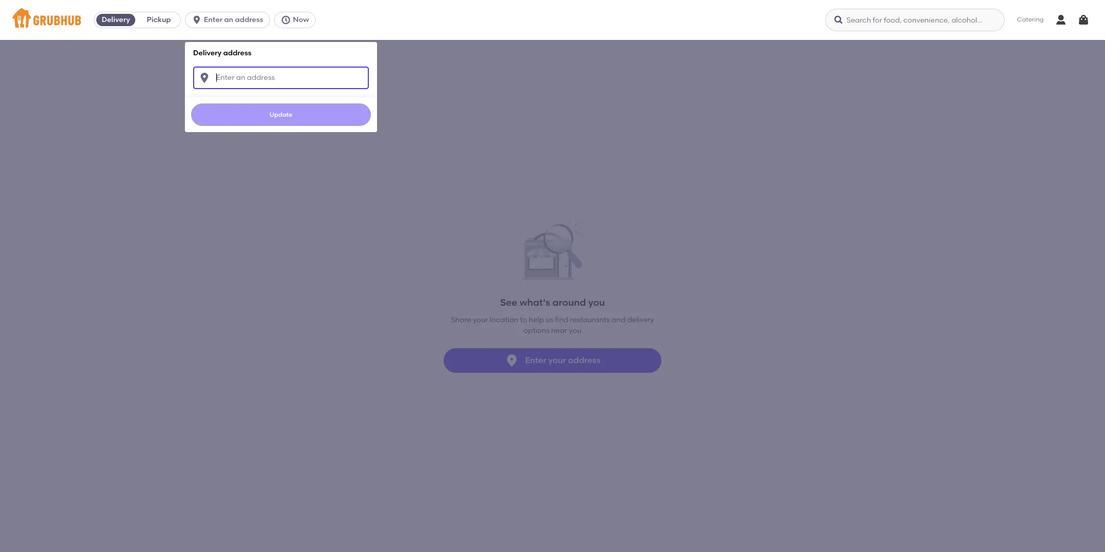 Task type: locate. For each thing, give the bounding box(es) containing it.
you right near on the bottom of the page
[[569, 326, 582, 335]]

your inside share your location to help us find restaurants and delivery options near you
[[473, 316, 488, 325]]

your for enter
[[548, 355, 566, 365]]

your inside 'button'
[[548, 355, 566, 365]]

Enter an address search field
[[193, 66, 369, 89]]

delivery for delivery address
[[193, 49, 222, 57]]

delivery inside delivery 'button'
[[102, 15, 130, 24]]

enter left the an
[[204, 15, 222, 24]]

enter your address button
[[444, 348, 662, 373]]

find
[[555, 316, 568, 325]]

1 vertical spatial enter
[[525, 355, 546, 365]]

0 vertical spatial address
[[235, 15, 263, 24]]

you up restaurants
[[588, 297, 605, 309]]

enter for enter your address
[[525, 355, 546, 365]]

to
[[520, 316, 527, 325]]

your
[[473, 316, 488, 325], [548, 355, 566, 365]]

0 horizontal spatial delivery
[[102, 15, 130, 24]]

svg image inside enter an address 'button'
[[192, 15, 202, 25]]

1 vertical spatial you
[[569, 326, 582, 335]]

0 vertical spatial your
[[473, 316, 488, 325]]

share your location to help us find restaurants and delivery options near you
[[451, 316, 654, 335]]

your right share
[[473, 316, 488, 325]]

now button
[[274, 12, 320, 28]]

0 vertical spatial delivery
[[102, 15, 130, 24]]

update button
[[191, 103, 371, 126]]

0 horizontal spatial you
[[569, 326, 582, 335]]

enter inside enter your address 'button'
[[525, 355, 546, 365]]

0 vertical spatial enter
[[204, 15, 222, 24]]

delivery up svg image
[[193, 49, 222, 57]]

1 horizontal spatial delivery
[[193, 49, 222, 57]]

help
[[529, 316, 544, 325]]

pickup button
[[137, 12, 180, 28]]

0 horizontal spatial your
[[473, 316, 488, 325]]

delivery left pickup
[[102, 15, 130, 24]]

2 vertical spatial address
[[568, 355, 601, 365]]

enter your address
[[525, 355, 601, 365]]

1 vertical spatial delivery
[[193, 49, 222, 57]]

enter right position icon
[[525, 355, 546, 365]]

address
[[235, 15, 263, 24], [223, 49, 252, 57], [568, 355, 601, 365]]

delivery for delivery
[[102, 15, 130, 24]]

catering button
[[1010, 8, 1051, 32]]

svg image
[[198, 72, 211, 84]]

enter
[[204, 15, 222, 24], [525, 355, 546, 365]]

restaurants
[[570, 316, 610, 325]]

address right the an
[[235, 15, 263, 24]]

address down enter an address
[[223, 49, 252, 57]]

svg image
[[1078, 14, 1090, 26], [192, 15, 202, 25], [281, 15, 291, 25], [834, 15, 844, 25]]

update
[[270, 111, 293, 118]]

your down near on the bottom of the page
[[548, 355, 566, 365]]

0 horizontal spatial enter
[[204, 15, 222, 24]]

delivery
[[102, 15, 130, 24], [193, 49, 222, 57]]

see
[[500, 297, 517, 309]]

you inside share your location to help us find restaurants and delivery options near you
[[569, 326, 582, 335]]

around
[[553, 297, 586, 309]]

1 horizontal spatial enter
[[525, 355, 546, 365]]

0 vertical spatial you
[[588, 297, 605, 309]]

1 horizontal spatial your
[[548, 355, 566, 365]]

enter inside enter an address 'button'
[[204, 15, 222, 24]]

delivery
[[627, 316, 654, 325]]

1 vertical spatial your
[[548, 355, 566, 365]]

you
[[588, 297, 605, 309], [569, 326, 582, 335]]

address down restaurants
[[568, 355, 601, 365]]

pickup
[[147, 15, 171, 24]]



Task type: describe. For each thing, give the bounding box(es) containing it.
delivery button
[[94, 12, 137, 28]]

enter an address button
[[185, 12, 274, 28]]

enter an address
[[204, 15, 263, 24]]

enter for enter an address
[[204, 15, 222, 24]]

options
[[524, 326, 550, 335]]

position icon image
[[505, 354, 519, 368]]

1 horizontal spatial you
[[588, 297, 605, 309]]

address for enter your address
[[568, 355, 601, 365]]

share
[[451, 316, 471, 325]]

your for share
[[473, 316, 488, 325]]

now
[[293, 15, 309, 24]]

svg image inside now "button"
[[281, 15, 291, 25]]

main navigation navigation
[[0, 0, 1105, 552]]

address for enter an address
[[235, 15, 263, 24]]

and
[[612, 316, 626, 325]]

delivery address
[[193, 49, 252, 57]]

1 vertical spatial address
[[223, 49, 252, 57]]

an
[[224, 15, 233, 24]]

see what's around you
[[500, 297, 605, 309]]

location
[[490, 316, 518, 325]]

near
[[551, 326, 567, 335]]

us
[[546, 316, 554, 325]]

catering
[[1017, 16, 1044, 23]]

what's
[[520, 297, 550, 309]]



Task type: vqa. For each thing, say whether or not it's contained in the screenshot.
Go Green tab
no



